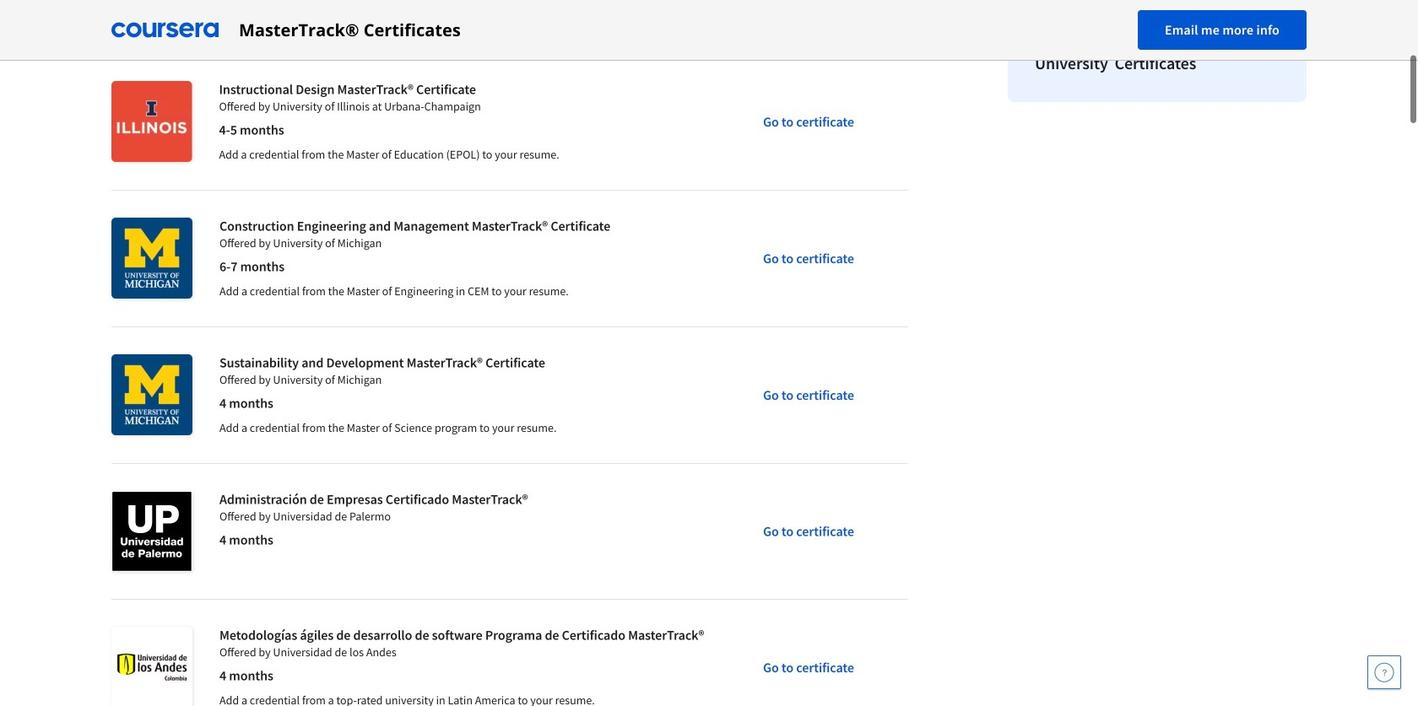 Task type: describe. For each thing, give the bounding box(es) containing it.
university of illinois at urbana-champaign image
[[111, 81, 192, 162]]

coursera image
[[111, 16, 219, 43]]

1 university of michigan image from the top
[[111, 218, 193, 299]]

2 university of michigan image from the top
[[111, 355, 193, 436]]



Task type: vqa. For each thing, say whether or not it's contained in the screenshot.
Help Center image
yes



Task type: locate. For each thing, give the bounding box(es) containing it.
help center image
[[1375, 663, 1395, 683]]

university of michigan image
[[111, 218, 193, 299], [111, 355, 193, 436]]

universidad de palermo image
[[111, 491, 193, 573]]

1 vertical spatial university of michigan image
[[111, 355, 193, 436]]

0 vertical spatial university of michigan image
[[111, 218, 193, 299]]

universidad de los andes image
[[111, 627, 193, 707]]

list
[[1002, 0, 1314, 109]]



